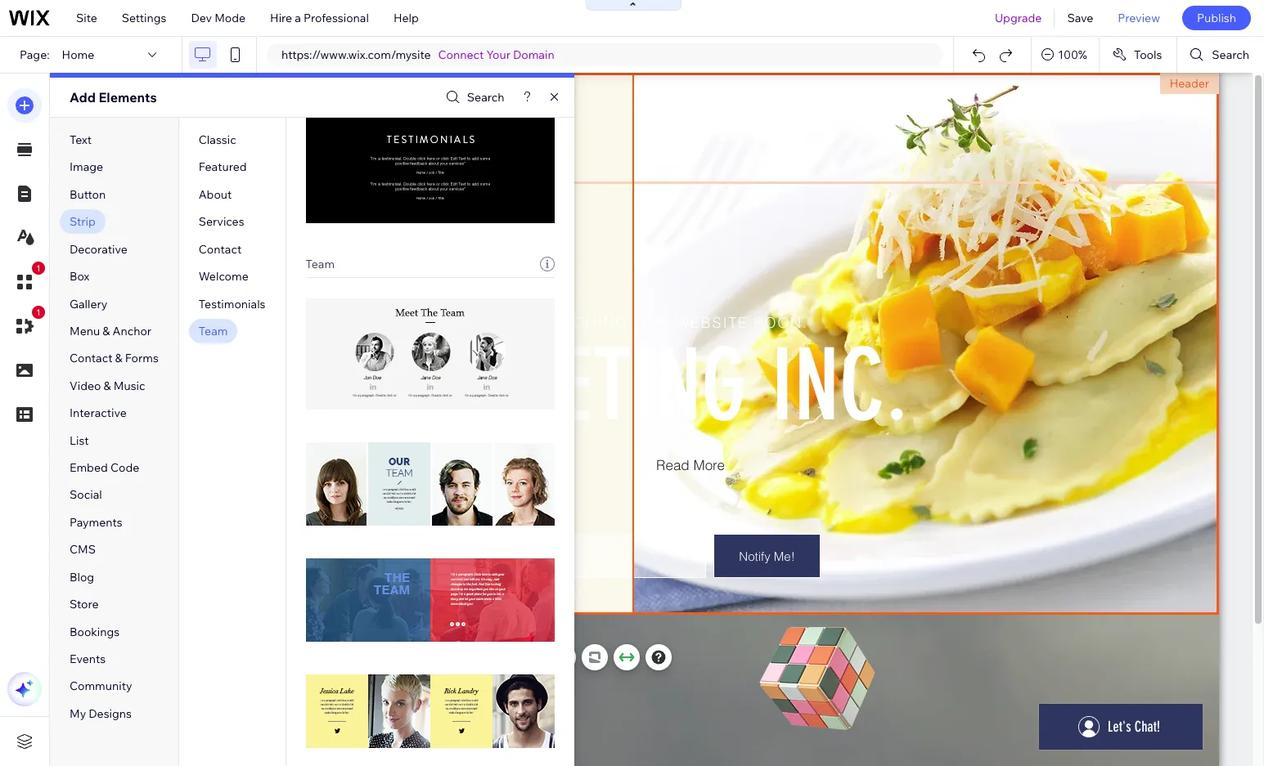 Task type: locate. For each thing, give the bounding box(es) containing it.
dev
[[191, 11, 212, 25]]

search
[[1212, 47, 1249, 62], [467, 90, 504, 105]]

save
[[1067, 11, 1093, 25]]

1 vertical spatial contact
[[70, 351, 112, 366]]

0 horizontal spatial team
[[199, 324, 228, 339]]

blog
[[70, 570, 94, 585]]

store
[[70, 597, 99, 612]]

site
[[76, 11, 97, 25]]

0 horizontal spatial contact
[[70, 351, 112, 366]]

1 1 from the top
[[36, 263, 41, 273]]

embed
[[70, 461, 108, 475]]

0 vertical spatial &
[[103, 324, 110, 339]]

1 left gallery
[[36, 308, 41, 317]]

&
[[103, 324, 110, 339], [115, 351, 122, 366], [104, 379, 111, 393]]

home
[[62, 47, 94, 62]]

strip right change on the bottom left
[[408, 651, 435, 665]]

1 vertical spatial strip
[[408, 651, 435, 665]]

team
[[306, 257, 335, 272], [199, 324, 228, 339]]

search button down connect
[[442, 86, 504, 109]]

mode
[[214, 11, 246, 25]]

header
[[1170, 76, 1209, 91]]

contact & forms
[[70, 351, 159, 366]]

search button
[[1178, 37, 1264, 73], [442, 86, 504, 109]]

manage
[[244, 651, 287, 665]]

tools button
[[1100, 37, 1177, 73]]

save button
[[1055, 0, 1106, 36]]

preview button
[[1106, 0, 1172, 36]]

1 for second '1' button from the bottom
[[36, 263, 41, 273]]

welcome
[[199, 269, 249, 284]]

my
[[70, 707, 86, 722]]

embed code
[[70, 461, 139, 475]]

anchor
[[113, 324, 151, 339]]

video
[[70, 379, 101, 393]]

menu
[[70, 324, 100, 339]]

elements
[[99, 89, 157, 106]]

2 1 from the top
[[36, 308, 41, 317]]

& left forms on the left of the page
[[115, 351, 122, 366]]

cms
[[70, 543, 96, 557]]

1 vertical spatial 1 button
[[7, 306, 45, 344]]

publish button
[[1182, 6, 1251, 30]]

decorative
[[70, 242, 128, 257]]

0 vertical spatial search button
[[1178, 37, 1264, 73]]

contact up video
[[70, 351, 112, 366]]

0 vertical spatial 1 button
[[7, 262, 45, 299]]

search button down publish button
[[1178, 37, 1264, 73]]

1 1 button from the top
[[7, 262, 45, 299]]

strip
[[70, 215, 96, 229], [408, 651, 435, 665]]

bookings
[[70, 625, 120, 640]]

0 vertical spatial search
[[1212, 47, 1249, 62]]

1 vertical spatial search
[[467, 90, 504, 105]]

contact for contact
[[199, 242, 242, 257]]

search down publish at the right of page
[[1212, 47, 1249, 62]]

services
[[199, 215, 244, 229]]

publish
[[1197, 11, 1236, 25]]

2 vertical spatial &
[[104, 379, 111, 393]]

1 horizontal spatial team
[[306, 257, 335, 272]]

testimonials
[[199, 297, 266, 311]]

& right "menu"
[[103, 324, 110, 339]]

1 button
[[7, 262, 45, 299], [7, 306, 45, 344]]

0 vertical spatial contact
[[199, 242, 242, 257]]

1 vertical spatial &
[[115, 351, 122, 366]]

contact
[[199, 242, 242, 257], [70, 351, 112, 366]]

& right video
[[104, 379, 111, 393]]

domain
[[513, 47, 554, 62]]

button
[[70, 187, 106, 202]]

0 vertical spatial strip
[[70, 215, 96, 229]]

1 left box
[[36, 263, 41, 273]]

0 vertical spatial 1
[[36, 263, 41, 273]]

1 vertical spatial team
[[199, 324, 228, 339]]

search down your on the top of page
[[467, 90, 504, 105]]

0 horizontal spatial search
[[467, 90, 504, 105]]

1 vertical spatial 1
[[36, 308, 41, 317]]

1 button left "menu"
[[7, 306, 45, 344]]

100%
[[1058, 47, 1087, 62]]

image
[[70, 160, 103, 175]]

0 horizontal spatial search button
[[442, 86, 504, 109]]

1
[[36, 263, 41, 273], [36, 308, 41, 317]]

1 button left box
[[7, 262, 45, 299]]

contact down services
[[199, 242, 242, 257]]

strip down button
[[70, 215, 96, 229]]

1 horizontal spatial strip
[[408, 651, 435, 665]]

1 horizontal spatial contact
[[199, 242, 242, 257]]

manage columns
[[244, 651, 337, 665]]



Task type: vqa. For each thing, say whether or not it's contained in the screenshot.
THE "SETTINGS"
yes



Task type: describe. For each thing, give the bounding box(es) containing it.
forms
[[125, 351, 159, 366]]

box
[[70, 269, 89, 284]]

background
[[437, 651, 502, 665]]

upgrade
[[995, 11, 1042, 25]]

code
[[110, 461, 139, 475]]

hire
[[270, 11, 292, 25]]

2 1 button from the top
[[7, 306, 45, 344]]

video & music
[[70, 379, 145, 393]]

text
[[70, 133, 92, 147]]

1 for 1st '1' button from the bottom of the page
[[36, 308, 41, 317]]

100% button
[[1032, 37, 1099, 73]]

1 horizontal spatial search
[[1212, 47, 1249, 62]]

social
[[70, 488, 102, 503]]

featured
[[199, 160, 247, 175]]

add elements
[[70, 89, 157, 106]]

events
[[70, 652, 106, 667]]

my designs
[[70, 707, 132, 722]]

https://www.wix.com/mysite connect your domain
[[281, 47, 554, 62]]

settings
[[122, 11, 166, 25]]

hire a professional
[[270, 11, 369, 25]]

list
[[70, 433, 89, 448]]

& for menu
[[103, 324, 110, 339]]

1 vertical spatial search button
[[442, 86, 504, 109]]

interactive
[[70, 406, 127, 421]]

music
[[114, 379, 145, 393]]

add
[[70, 89, 96, 106]]

menu & anchor
[[70, 324, 151, 339]]

& for contact
[[115, 351, 122, 366]]

designs
[[89, 707, 132, 722]]

1 horizontal spatial search button
[[1178, 37, 1264, 73]]

professional
[[304, 11, 369, 25]]

columns
[[290, 651, 337, 665]]

change
[[364, 651, 406, 665]]

& for video
[[104, 379, 111, 393]]

connect
[[438, 47, 484, 62]]

change strip background
[[364, 651, 502, 665]]

classic
[[199, 133, 236, 147]]

gallery
[[70, 297, 108, 311]]

dev mode
[[191, 11, 246, 25]]

contact for contact & forms
[[70, 351, 112, 366]]

tools
[[1134, 47, 1162, 62]]

community
[[70, 679, 132, 694]]

preview
[[1118, 11, 1160, 25]]

0 vertical spatial team
[[306, 257, 335, 272]]

help
[[393, 11, 419, 25]]

about
[[199, 187, 232, 202]]

payments
[[70, 515, 123, 530]]

0 horizontal spatial strip
[[70, 215, 96, 229]]

a
[[295, 11, 301, 25]]

https://www.wix.com/mysite
[[281, 47, 431, 62]]

your
[[486, 47, 511, 62]]



